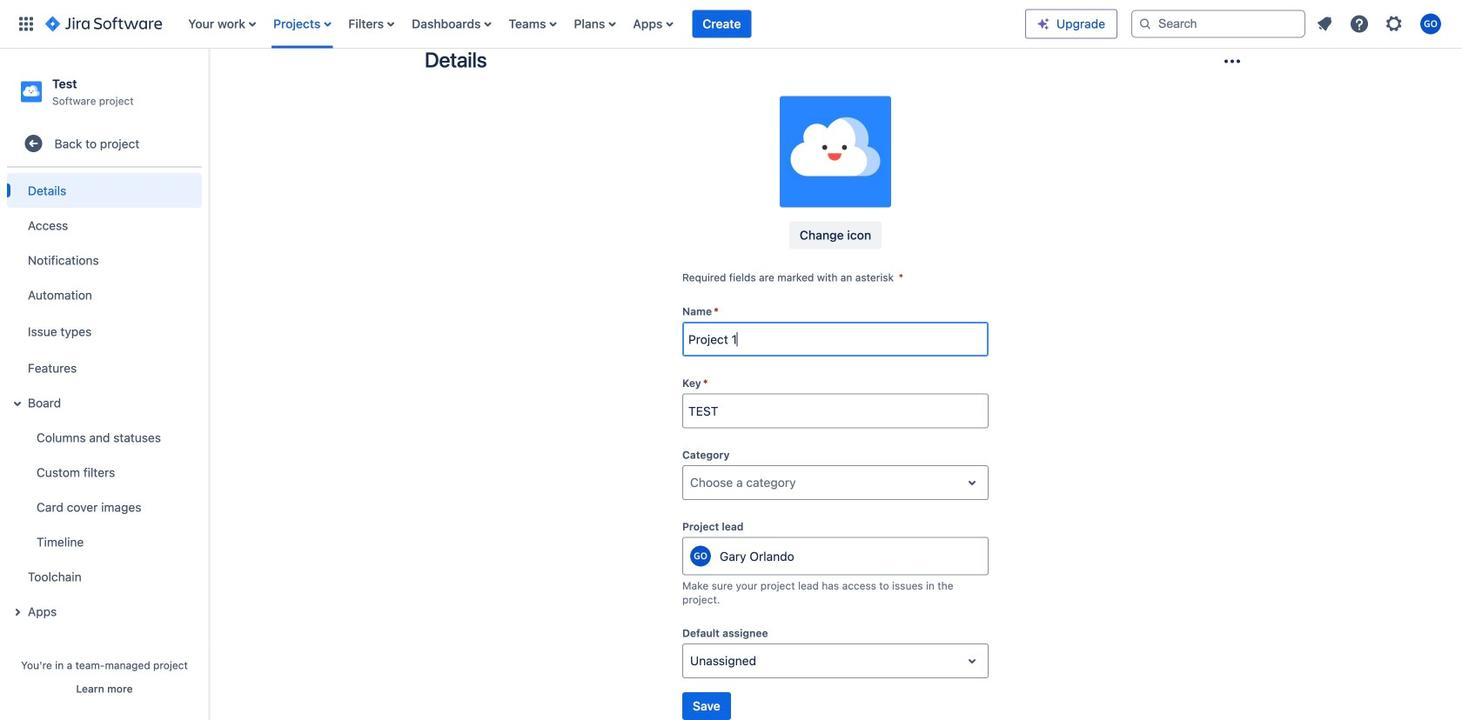 Task type: vqa. For each thing, say whether or not it's contained in the screenshot.
Settings Icon
no



Task type: describe. For each thing, give the bounding box(es) containing it.
project avatar image
[[780, 96, 891, 208]]

0 horizontal spatial list
[[180, 0, 1025, 48]]

1 open image from the top
[[962, 473, 983, 494]]

sidebar navigation image
[[190, 70, 228, 104]]

search image
[[1138, 17, 1152, 31]]

notifications image
[[1314, 13, 1335, 34]]

1 horizontal spatial list
[[1309, 8, 1452, 40]]



Task type: locate. For each thing, give the bounding box(es) containing it.
more image
[[1222, 51, 1243, 72]]

primary element
[[10, 0, 1025, 48]]

Search field
[[1132, 10, 1306, 38]]

2 open image from the top
[[962, 651, 983, 672]]

1 vertical spatial open image
[[962, 651, 983, 672]]

sidebar element
[[0, 49, 209, 721]]

main content
[[209, 0, 1462, 721]]

expand image
[[7, 394, 28, 414]]

settings image
[[1384, 13, 1405, 34]]

group inside sidebar element
[[3, 168, 202, 635]]

help image
[[1349, 13, 1370, 34]]

list item
[[692, 0, 752, 48]]

banner
[[0, 0, 1462, 49]]

None text field
[[690, 474, 694, 492], [690, 653, 694, 670], [690, 474, 694, 492], [690, 653, 694, 670]]

None field
[[683, 324, 988, 355], [683, 396, 988, 427], [683, 324, 988, 355], [683, 396, 988, 427]]

expand image
[[7, 602, 28, 623]]

open image
[[962, 473, 983, 494], [962, 651, 983, 672]]

0 vertical spatial open image
[[962, 473, 983, 494]]

list
[[180, 0, 1025, 48], [1309, 8, 1452, 40]]

jira software image
[[45, 13, 162, 34], [45, 13, 162, 34]]

None search field
[[1132, 10, 1306, 38]]

your profile and settings image
[[1421, 13, 1441, 34]]

group
[[3, 168, 202, 635]]

appswitcher icon image
[[16, 13, 37, 34]]



